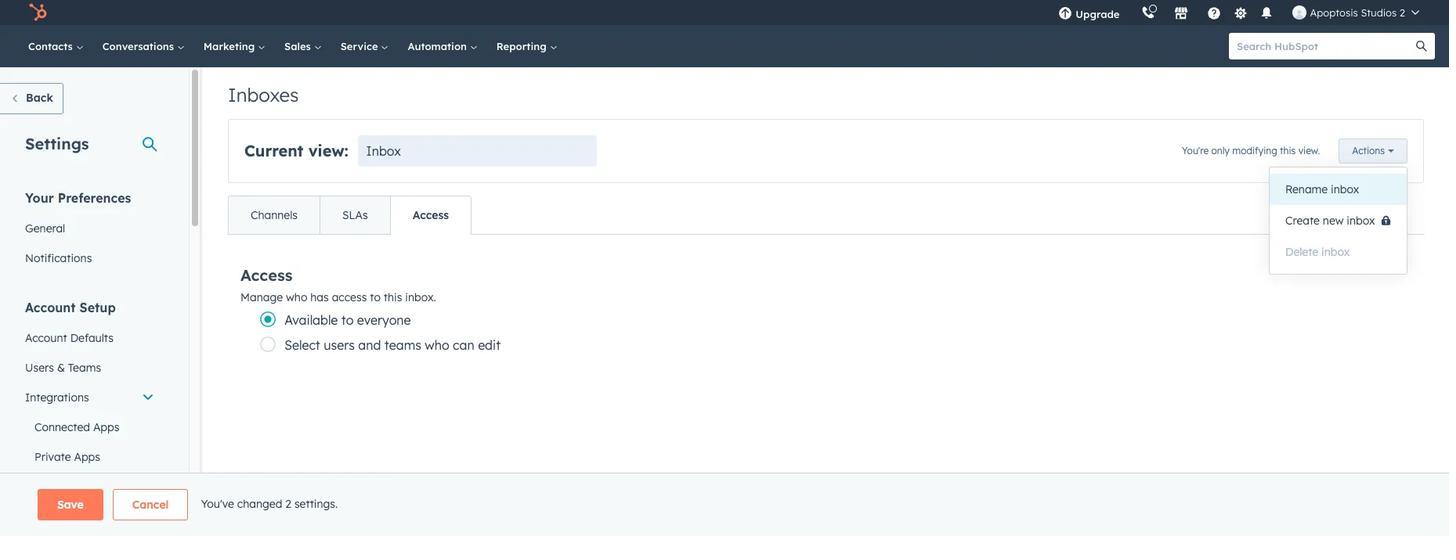 Task type: vqa. For each thing, say whether or not it's contained in the screenshot.
"Edit" to the right
no



Task type: describe. For each thing, give the bounding box(es) containing it.
modifying
[[1233, 145, 1278, 156]]

defaults
[[70, 332, 114, 346]]

delete
[[1286, 245, 1319, 259]]

select
[[285, 338, 320, 353]]

available
[[285, 313, 338, 328]]

1 vertical spatial who
[[425, 338, 450, 353]]

actions
[[1353, 145, 1386, 157]]

channels
[[251, 208, 298, 223]]

account setup
[[25, 300, 116, 316]]

downloads
[[92, 513, 150, 527]]

0 vertical spatial service
[[341, 40, 381, 53]]

select users and teams who can edit
[[285, 338, 501, 353]]

view:
[[308, 141, 348, 161]]

automation
[[408, 40, 470, 53]]

Search HubSpot search field
[[1230, 33, 1422, 60]]

users & teams link
[[16, 353, 164, 383]]

notifications image
[[1261, 7, 1275, 21]]

automation link
[[398, 25, 487, 67]]

teams
[[68, 361, 101, 375]]

actions button
[[1340, 139, 1408, 164]]

menu containing apoptosis studios 2
[[1048, 0, 1431, 25]]

upgrade image
[[1059, 7, 1073, 21]]

users & teams
[[25, 361, 101, 375]]

back link
[[0, 83, 63, 114]]

help button
[[1202, 0, 1228, 25]]

settings link
[[1232, 4, 1251, 21]]

setup
[[80, 300, 116, 316]]

tara schultz image
[[1293, 5, 1308, 20]]

marketplaces button
[[1166, 0, 1199, 25]]

current view:
[[245, 141, 348, 161]]

users
[[324, 338, 355, 353]]

apps for private apps
[[74, 451, 100, 465]]

account defaults
[[25, 332, 114, 346]]

current
[[245, 141, 304, 161]]

account for account defaults
[[25, 332, 67, 346]]

you're only modifying this view.
[[1182, 145, 1321, 156]]

marketplace downloads
[[25, 513, 150, 527]]

access for access
[[413, 208, 449, 223]]

and
[[358, 338, 381, 353]]

has
[[311, 291, 329, 305]]

general link
[[16, 214, 164, 244]]

marketing link
[[194, 25, 275, 67]]

this inside access manage who has access to this inbox.
[[384, 291, 402, 305]]

slas link
[[320, 197, 390, 234]]

marketplaces image
[[1175, 7, 1189, 21]]

hubspot link
[[19, 3, 59, 22]]

channels link
[[229, 197, 320, 234]]

slas
[[343, 208, 368, 223]]

conversations
[[102, 40, 177, 53]]

back
[[26, 91, 53, 105]]

page section element
[[0, 490, 1450, 521]]

1 vertical spatial inbox
[[1347, 214, 1376, 228]]

everyone
[[357, 313, 411, 328]]

search button
[[1409, 33, 1436, 60]]

inbox
[[366, 143, 401, 159]]

integrations button
[[16, 383, 164, 413]]

general
[[25, 222, 65, 236]]

can
[[453, 338, 475, 353]]

email service provider link
[[16, 473, 164, 502]]

connected
[[34, 421, 90, 435]]

preferences
[[58, 190, 131, 206]]

delete inbox
[[1286, 245, 1350, 259]]

marketplace downloads link
[[16, 505, 164, 535]]

apoptosis studios 2 button
[[1284, 0, 1429, 25]]

your preferences element
[[16, 190, 164, 274]]

service inside account setup element
[[66, 480, 104, 495]]

connected apps
[[34, 421, 120, 435]]

contacts link
[[19, 25, 93, 67]]

reporting
[[497, 40, 550, 53]]

service link
[[331, 25, 398, 67]]

edit
[[478, 338, 501, 353]]

private apps
[[34, 451, 100, 465]]

teams
[[385, 338, 422, 353]]

rename
[[1286, 183, 1329, 197]]

create new inbox
[[1286, 214, 1376, 228]]

access
[[332, 291, 367, 305]]

connected apps link
[[16, 413, 164, 443]]

inbox for delete inbox
[[1322, 245, 1350, 259]]

rename inbox
[[1286, 183, 1360, 197]]

upgrade
[[1076, 8, 1120, 20]]

inbox for rename inbox
[[1332, 183, 1360, 197]]

settings.
[[295, 497, 338, 511]]

access for access manage who has access to this inbox.
[[241, 265, 293, 285]]

save button
[[38, 490, 103, 521]]

studios
[[1362, 6, 1398, 19]]



Task type: locate. For each thing, give the bounding box(es) containing it.
new
[[1324, 214, 1344, 228]]

integrations
[[25, 391, 89, 405]]

2
[[1400, 6, 1406, 19], [286, 497, 292, 511]]

apoptosis studios 2
[[1311, 6, 1406, 19]]

inbox right new
[[1347, 214, 1376, 228]]

marketplace
[[25, 513, 89, 527]]

settings image
[[1234, 7, 1248, 21]]

calling icon image
[[1142, 6, 1156, 20]]

menu
[[1048, 0, 1431, 25]]

inbox
[[1332, 183, 1360, 197], [1347, 214, 1376, 228], [1322, 245, 1350, 259]]

apps for connected apps
[[93, 421, 120, 435]]

account up users
[[25, 332, 67, 346]]

contacts
[[28, 40, 76, 53]]

0 vertical spatial 2
[[1400, 6, 1406, 19]]

0 horizontal spatial who
[[286, 291, 308, 305]]

account setup element
[[16, 299, 164, 537]]

apoptosis
[[1311, 6, 1359, 19]]

available to everyone
[[285, 313, 411, 328]]

provider
[[107, 480, 150, 495]]

apps up private apps link
[[93, 421, 120, 435]]

menu item
[[1131, 0, 1134, 25]]

1 horizontal spatial to
[[370, 291, 381, 305]]

0 horizontal spatial 2
[[286, 497, 292, 511]]

1 vertical spatial apps
[[74, 451, 100, 465]]

who left has
[[286, 291, 308, 305]]

help image
[[1208, 7, 1222, 21]]

to up the everyone
[[370, 291, 381, 305]]

2 account from the top
[[25, 332, 67, 346]]

2 vertical spatial inbox
[[1322, 245, 1350, 259]]

2 left settings.
[[286, 497, 292, 511]]

hubspot image
[[28, 3, 47, 22]]

access
[[413, 208, 449, 223], [241, 265, 293, 285]]

service right sales 'link'
[[341, 40, 381, 53]]

private
[[34, 451, 71, 465]]

notifications
[[25, 252, 92, 266]]

tab list containing channels
[[228, 196, 472, 235]]

who left can
[[425, 338, 450, 353]]

1 horizontal spatial this
[[1281, 145, 1296, 156]]

1 vertical spatial this
[[384, 291, 402, 305]]

1 horizontal spatial access
[[413, 208, 449, 223]]

service
[[341, 40, 381, 53], [66, 480, 104, 495]]

to
[[370, 291, 381, 305], [342, 313, 354, 328]]

who inside access manage who has access to this inbox.
[[286, 291, 308, 305]]

notifications link
[[16, 244, 164, 274]]

access up manage
[[241, 265, 293, 285]]

you're
[[1182, 145, 1209, 156]]

0 horizontal spatial this
[[384, 291, 402, 305]]

&
[[57, 361, 65, 375]]

this
[[1281, 145, 1296, 156], [384, 291, 402, 305]]

0 vertical spatial inbox
[[1332, 183, 1360, 197]]

access inside 'access' link
[[413, 208, 449, 223]]

0 vertical spatial apps
[[93, 421, 120, 435]]

0 vertical spatial who
[[286, 291, 308, 305]]

service up save
[[66, 480, 104, 495]]

2 for studios
[[1400, 6, 1406, 19]]

this up the everyone
[[384, 291, 402, 305]]

account for account setup
[[25, 300, 76, 316]]

access right slas
[[413, 208, 449, 223]]

0 vertical spatial to
[[370, 291, 381, 305]]

marketing
[[204, 40, 258, 53]]

reporting link
[[487, 25, 567, 67]]

email
[[34, 480, 63, 495]]

1 horizontal spatial 2
[[1400, 6, 1406, 19]]

delete inbox button
[[1270, 237, 1408, 268]]

only
[[1212, 145, 1230, 156]]

2 right studios
[[1400, 6, 1406, 19]]

email service provider
[[34, 480, 150, 495]]

sales link
[[275, 25, 331, 67]]

you've changed 2 settings.
[[201, 497, 338, 511]]

1 vertical spatial to
[[342, 313, 354, 328]]

0 horizontal spatial access
[[241, 265, 293, 285]]

rename inbox button
[[1270, 174, 1408, 205]]

view.
[[1299, 145, 1321, 156]]

0 vertical spatial access
[[413, 208, 449, 223]]

cancel button
[[113, 490, 188, 521]]

inboxes
[[228, 83, 299, 107]]

1 vertical spatial 2
[[286, 497, 292, 511]]

access link
[[390, 197, 471, 234]]

access manage who has access to this inbox.
[[241, 265, 436, 305]]

inbox up create new inbox button
[[1332, 183, 1360, 197]]

2 inside popup button
[[1400, 6, 1406, 19]]

2 for changed
[[286, 497, 292, 511]]

create new inbox button
[[1270, 205, 1408, 237]]

create
[[1286, 214, 1320, 228]]

tab list
[[228, 196, 472, 235]]

0 vertical spatial account
[[25, 300, 76, 316]]

sales
[[285, 40, 314, 53]]

inbox button
[[358, 136, 597, 167]]

manage
[[241, 291, 283, 305]]

1 vertical spatial account
[[25, 332, 67, 346]]

your preferences
[[25, 190, 131, 206]]

calling icon button
[[1136, 2, 1163, 23]]

1 account from the top
[[25, 300, 76, 316]]

apps up email service provider link
[[74, 451, 100, 465]]

changed
[[237, 497, 282, 511]]

to inside access manage who has access to this inbox.
[[370, 291, 381, 305]]

apps
[[93, 421, 120, 435], [74, 451, 100, 465]]

1 vertical spatial access
[[241, 265, 293, 285]]

this left 'view.'
[[1281, 145, 1296, 156]]

0 vertical spatial this
[[1281, 145, 1296, 156]]

account up account defaults on the bottom left of page
[[25, 300, 76, 316]]

inbox down new
[[1322, 245, 1350, 259]]

who
[[286, 291, 308, 305], [425, 338, 450, 353]]

inbox inside button
[[1322, 245, 1350, 259]]

1 vertical spatial service
[[66, 480, 104, 495]]

your
[[25, 190, 54, 206]]

0 horizontal spatial service
[[66, 480, 104, 495]]

save
[[57, 498, 84, 513]]

you've
[[201, 497, 234, 511]]

1 horizontal spatial who
[[425, 338, 450, 353]]

0 horizontal spatial to
[[342, 313, 354, 328]]

1 horizontal spatial service
[[341, 40, 381, 53]]

cancel
[[132, 498, 169, 513]]

search image
[[1417, 41, 1428, 52]]

settings
[[25, 134, 89, 154]]

to down access
[[342, 313, 354, 328]]

notifications button
[[1254, 0, 1281, 25]]

access inside access manage who has access to this inbox.
[[241, 265, 293, 285]]

inbox.
[[405, 291, 436, 305]]

private apps link
[[16, 443, 164, 473]]

2 inside page section element
[[286, 497, 292, 511]]



